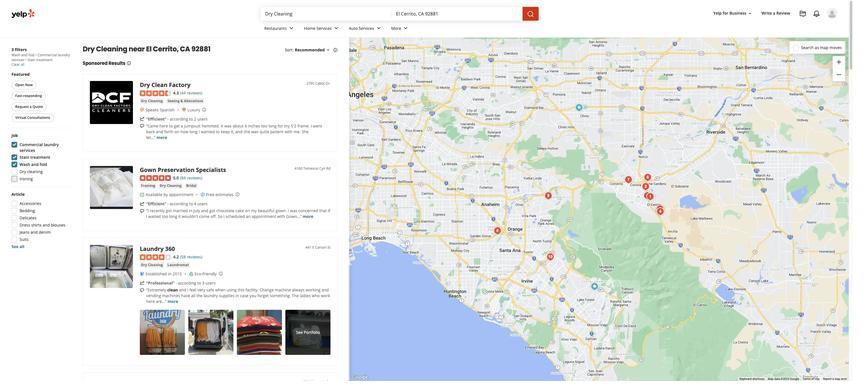 Task type: vqa. For each thing, say whether or not it's contained in the screenshot.
Donuts button in the bottom of the page
no



Task type: locate. For each thing, give the bounding box(es) containing it.
1 vertical spatial more link
[[303, 214, 313, 219]]

2 none field from the left
[[396, 11, 518, 17]]

stain up wash and fold
[[20, 155, 29, 160]]

treatment right the clear all link
[[36, 57, 52, 62]]

more down forth
[[157, 135, 167, 140]]

2 vertical spatial was
[[290, 208, 297, 214]]

near
[[129, 44, 145, 54]]

write a review link
[[759, 8, 793, 19]]

all for see all
[[20, 244, 24, 249]]

2 vertical spatial dry cleaning button
[[140, 262, 164, 268]]

in down this
[[236, 293, 239, 298]]

a right the get at the left top of the page
[[181, 123, 183, 129]]

home services link
[[300, 21, 344, 37]]

dry cleaning link up "available by appointment"
[[159, 183, 183, 189]]

0 horizontal spatial more
[[157, 135, 167, 140]]

1 horizontal spatial dry clean factory image
[[655, 206, 666, 217]]

with down gown.
[[277, 214, 285, 219]]

0 vertical spatial according
[[170, 116, 188, 122]]

see
[[11, 244, 18, 249], [296, 330, 303, 335]]

on up an
[[245, 208, 250, 214]]

1 vertical spatial more
[[303, 214, 313, 219]]

long up patient
[[269, 123, 277, 129]]

forth
[[164, 129, 174, 134]]

1 vertical spatial map
[[835, 377, 841, 381]]

dry clean factory
[[140, 81, 191, 89]]

see all
[[11, 244, 24, 249]]

0 vertical spatial group
[[833, 56, 846, 81]]

2795 cabot dr.
[[307, 81, 331, 86]]

0 vertical spatial users
[[197, 116, 208, 122]]

Near text field
[[396, 11, 518, 17]]

24 chevron down v2 image inside restaurants link
[[288, 25, 295, 32]]

0 horizontal spatial long
[[169, 214, 177, 219]]

got
[[166, 208, 172, 214], [209, 208, 215, 214]]

established in 2015
[[146, 271, 182, 277]]

1 vertical spatial on
[[245, 208, 250, 214]]

was down inches
[[251, 129, 259, 134]]

results
[[109, 60, 125, 67]]

1 vertical spatial for
[[278, 123, 283, 129]]

according up feel
[[178, 280, 196, 286]]

reviews) up alterations in the top of the page
[[187, 90, 202, 96]]

2 16 speech v2 image from the top
[[140, 288, 144, 293]]

more link down forth
[[157, 135, 167, 140]]

laundry
[[140, 245, 164, 253]]

a for report
[[833, 377, 834, 381]]

dry inside 'group'
[[20, 169, 26, 174]]

and i feel very safe when using this facility. change machine always working and vending machines have all the laundry supplies in case you forget something. the ladies who work here are…"
[[146, 287, 330, 304]]

2 services from the left
[[359, 25, 374, 31]]

i inside and i feel very safe when using this facility. change machine always working and vending machines have all the laundry supplies in case you forget something. the ladies who work here are…"
[[187, 287, 188, 293]]

2 got from the left
[[209, 208, 215, 214]]

commercial laundry services down filters
[[11, 53, 70, 62]]

5.0 link
[[173, 175, 179, 181]]

0 vertical spatial services
[[11, 57, 24, 62]]

1 vertical spatial was
[[251, 129, 259, 134]]

1 16 trending v2 image from the top
[[140, 202, 144, 206]]

see all button
[[11, 244, 24, 249]]

1 services from the left
[[317, 25, 332, 31]]

0 horizontal spatial services
[[317, 25, 332, 31]]

0 vertical spatial reviews)
[[187, 90, 202, 96]]

1 vertical spatial reviews)
[[187, 175, 202, 181]]

0 vertical spatial in
[[189, 208, 192, 214]]

featured group
[[10, 72, 71, 123]]

wash
[[11, 53, 20, 57], [20, 162, 30, 167]]

available
[[146, 192, 162, 197]]

0 vertical spatial 16 chevron down v2 image
[[748, 11, 753, 16]]

wash down "3 filters"
[[11, 53, 20, 57]]

"came here to get a jumpsuit hemmed. it was about 6 inches too long for my 5'2 frame. i went back and forth on how long i wanted to keep it, and she was quite patient with me. she let…"
[[146, 123, 322, 140]]

users for specialists
[[197, 201, 208, 207]]

reviews)
[[187, 90, 202, 96], [187, 175, 202, 181], [187, 254, 202, 260]]

0 horizontal spatial map
[[820, 45, 829, 50]]

map left "error"
[[835, 377, 841, 381]]

"efficient" for preservation
[[146, 201, 166, 207]]

1 vertical spatial 16 chevron down v2 image
[[326, 48, 331, 52]]

1 horizontal spatial my
[[284, 123, 290, 129]]

with inside ""came here to get a jumpsuit hemmed. it was about 6 inches too long for my 5'2 frame. i went back and forth on how long i wanted to keep it, and she was quite patient with me. she let…""
[[285, 129, 293, 134]]

user actions element
[[709, 7, 846, 43]]

baroni cleaners & tailoring image
[[545, 251, 556, 263]]

report a map error
[[823, 377, 847, 381]]

business categories element
[[260, 21, 838, 37]]

wanted
[[201, 129, 215, 134]]

see for see portfolio
[[296, 330, 303, 335]]

0 horizontal spatial see
[[11, 244, 18, 249]]

16 speech v2 image left "extremely
[[140, 288, 144, 293]]

dry clean factory image
[[90, 81, 133, 124], [655, 206, 666, 217]]

1 vertical spatial dry cleaning link
[[159, 183, 183, 189]]

stain right the clear all link
[[27, 57, 35, 62]]

to
[[189, 116, 193, 122], [169, 123, 173, 129], [216, 129, 220, 134], [189, 201, 193, 207], [197, 280, 201, 286]]

1 vertical spatial here
[[146, 299, 155, 304]]

0 vertical spatial too
[[261, 123, 267, 129]]

map region
[[329, 0, 853, 381]]

dry up by
[[160, 183, 166, 188]]

0 vertical spatial here
[[159, 123, 168, 129]]

for right yelp
[[723, 10, 729, 16]]

fold
[[28, 53, 35, 57], [40, 162, 47, 167]]

"professional"
[[146, 280, 175, 286]]

services for auto services
[[359, 25, 374, 31]]

- up clean
[[176, 280, 177, 286]]

None field
[[265, 11, 387, 17], [396, 11, 518, 17]]

sort:
[[285, 47, 294, 53]]

16 trending v2 image
[[140, 202, 144, 206], [140, 281, 144, 285]]

3 24 chevron down v2 image from the left
[[402, 25, 409, 32]]

16 chevron down v2 image inside the "recommended" popup button
[[326, 48, 331, 52]]

ironing
[[20, 176, 33, 182]]

back
[[146, 129, 155, 134]]

a right report
[[833, 377, 834, 381]]

dry cleaning button up "available by appointment"
[[159, 183, 183, 189]]

i right so
[[224, 214, 225, 219]]

0 vertical spatial see
[[11, 244, 18, 249]]

5.0
[[173, 175, 179, 181]]

1 16 speech v2 image from the top
[[140, 209, 144, 213]]

1 horizontal spatial 16 chevron down v2 image
[[748, 11, 753, 16]]

16 chevron down v2 image
[[748, 11, 753, 16], [326, 48, 331, 52]]

dry cleaning link for clean
[[140, 98, 164, 104]]

1 vertical spatial group
[[10, 133, 71, 184]]

google image
[[351, 374, 370, 381]]

1 horizontal spatial appointment
[[252, 214, 276, 219]]

24 chevron down v2 image left auto
[[333, 25, 340, 32]]

0 vertical spatial on
[[175, 129, 179, 134]]

reviews) up bridal
[[187, 175, 202, 181]]

with down 5'2
[[285, 129, 293, 134]]

16 speech v2 image left "i
[[140, 209, 144, 213]]

1 vertical spatial 16 trending v2 image
[[140, 281, 144, 285]]

2 vertical spatial more link
[[168, 299, 178, 304]]

and right back
[[156, 129, 163, 134]]

1 vertical spatial commercial
[[20, 142, 43, 147]]

case
[[240, 293, 249, 298]]

1 horizontal spatial gown preservation specialists image
[[655, 203, 666, 215]]

long left it
[[169, 214, 177, 219]]

fold for wash and fold •
[[28, 53, 35, 57]]

"extremely
[[146, 287, 166, 293]]

framing link
[[140, 183, 156, 189]]

dry cleaning down 4.2 star rating image
[[141, 263, 163, 267]]

16 chevron down v2 image left 16 info v2 image
[[326, 48, 331, 52]]

treatment up wash and fold
[[30, 155, 50, 160]]

2 vertical spatial group
[[10, 192, 71, 250]]

a inside request a quote button
[[30, 104, 32, 109]]

all right the clear
[[21, 62, 24, 67]]

here down vending
[[146, 299, 155, 304]]

too up quite
[[261, 123, 267, 129]]

map for error
[[835, 377, 841, 381]]

16 trending v2 image down 16 available by appointment v2 icon
[[140, 202, 144, 206]]

0 vertical spatial 16 speech v2 image
[[140, 209, 144, 213]]

4.3
[[173, 90, 179, 96]]

according up the get at the left top of the page
[[170, 116, 188, 122]]

16 chevron down v2 image inside yelp for business button
[[748, 11, 753, 16]]

dry cleaning near el cerrito, ca 92881
[[83, 44, 211, 54]]

cleaning
[[96, 44, 127, 54], [148, 98, 163, 103], [167, 183, 182, 188], [148, 263, 163, 267]]

change
[[260, 287, 274, 293]]

0 horizontal spatial my
[[251, 208, 257, 214]]

long
[[269, 123, 277, 129], [190, 129, 198, 134], [169, 214, 177, 219]]

using
[[227, 287, 237, 293]]

24 chevron down v2 image for more
[[402, 25, 409, 32]]

by
[[163, 192, 168, 197]]

on inside "i recently got married in july and got chocolate cake on my beautiful gown. i was concerned that if i waited too long it wouldn't come off. so i scheduled an appointment with gown…"
[[245, 208, 250, 214]]

3 up very
[[202, 280, 204, 286]]

laundry 360
[[140, 245, 175, 253]]

1 horizontal spatial dry clean factory image
[[655, 206, 666, 217]]

dry up ironing on the top of the page
[[20, 169, 26, 174]]

2 16 trending v2 image from the top
[[140, 281, 144, 285]]

1 vertical spatial users
[[197, 201, 208, 207]]

map data ©2023 google
[[768, 377, 800, 381]]

0 vertical spatial dry cleaning
[[141, 98, 163, 103]]

suds and bubbles laundry services image
[[574, 102, 585, 113]]

1 vertical spatial in
[[168, 271, 172, 277]]

clear all link
[[11, 62, 24, 67]]

0 horizontal spatial fold
[[28, 53, 35, 57]]

laundry right • stain treatment at left
[[58, 53, 70, 57]]

cleaning down 4.2 star rating image
[[148, 263, 163, 267]]

i left feel
[[187, 287, 188, 293]]

to left 4
[[189, 201, 193, 207]]

responding
[[23, 93, 42, 98]]

see inside see portfolio link
[[296, 330, 303, 335]]

appointment up "efficient" - according to 4 users
[[169, 192, 193, 197]]

2 vertical spatial long
[[169, 214, 177, 219]]

jeans
[[20, 230, 29, 235]]

and inside "i recently got married in july and got chocolate cake on my beautiful gown. i was concerned that if i waited too long it wouldn't come off. so i scheduled an appointment with gown…"
[[201, 208, 208, 214]]

with inside "i recently got married in july and got chocolate cake on my beautiful gown. i was concerned that if i waited too long it wouldn't come off. so i scheduled an appointment with gown…"
[[277, 214, 285, 219]]

group
[[833, 56, 846, 81], [10, 133, 71, 184], [10, 192, 71, 250]]

(84
[[180, 175, 186, 181]]

1 vertical spatial too
[[162, 214, 168, 219]]

let…"
[[146, 135, 155, 140]]

1 "efficient" from the top
[[146, 116, 166, 122]]

laundry 360 image
[[90, 245, 133, 288]]

dry cleaning link down "4.3 star rating" image in the left of the page
[[140, 98, 164, 104]]

24 chevron down v2 image inside more link
[[402, 25, 409, 32]]

- down spanish
[[167, 116, 169, 122]]

tyler b. image
[[827, 8, 838, 18]]

too down recently
[[162, 214, 168, 219]]

dry cleaning up "available by appointment"
[[160, 183, 182, 188]]

users up safe
[[206, 280, 216, 286]]

and up come
[[201, 208, 208, 214]]

sponsored results
[[83, 60, 125, 67]]

power cleaners image
[[589, 281, 601, 292]]

beautiful
[[258, 208, 275, 214]]

0 horizontal spatial dry clean factory image
[[642, 190, 653, 202]]

on
[[175, 129, 179, 134], [245, 208, 250, 214]]

cleaning for clean's the dry cleaning button
[[148, 98, 163, 103]]

16 speaks spanish v2 image
[[140, 108, 144, 112]]

express custom cuts tailoring & cleaners image
[[640, 181, 652, 192]]

1 got from the left
[[166, 208, 172, 214]]

and down stain treatment
[[31, 162, 39, 167]]

appointment down the beautiful
[[252, 214, 276, 219]]

are…"
[[156, 299, 167, 304]]

0 vertical spatial dry clean factory image
[[90, 81, 133, 124]]

dry cleaning for 360
[[141, 263, 163, 267]]

0 vertical spatial with
[[285, 129, 293, 134]]

dry clean factory image
[[642, 190, 653, 202], [655, 206, 666, 217]]

more link down "machines" on the bottom left of page
[[168, 299, 178, 304]]

more
[[157, 135, 167, 140], [303, 214, 313, 219], [168, 299, 178, 304]]

very
[[197, 287, 205, 293]]

1 vertical spatial fold
[[40, 162, 47, 167]]

and down shirts
[[31, 230, 38, 235]]

2 horizontal spatial 24 chevron down v2 image
[[402, 25, 409, 32]]

None search field
[[261, 7, 540, 21]]

1 horizontal spatial on
[[245, 208, 250, 214]]

0 vertical spatial my
[[284, 123, 290, 129]]

long down jumpsuit
[[190, 129, 198, 134]]

1 none field from the left
[[265, 11, 387, 17]]

0 vertical spatial dry cleaning link
[[140, 98, 164, 104]]

open now button
[[11, 81, 37, 89]]

dry cleaning
[[141, 98, 163, 103], [160, 183, 182, 188], [141, 263, 163, 267]]

1 24 chevron down v2 image from the left
[[288, 25, 295, 32]]

16 trending v2 image
[[140, 117, 144, 121]]

a right write
[[773, 10, 776, 16]]

0 vertical spatial map
[[820, 45, 829, 50]]

0 vertical spatial -
[[167, 116, 169, 122]]

"efficient" up recently
[[146, 201, 166, 207]]

gown preservation specialists
[[140, 166, 226, 174]]

delicates
[[20, 215, 37, 221]]

1 vertical spatial dry clean factory image
[[655, 206, 666, 217]]

info icon image
[[202, 107, 207, 112], [202, 107, 207, 112], [235, 192, 240, 197], [235, 192, 240, 197], [218, 271, 223, 276], [218, 271, 223, 276]]

services for home services
[[317, 25, 332, 31]]

0 vertical spatial stain
[[27, 57, 35, 62]]

16 speech v2 image
[[140, 209, 144, 213], [140, 288, 144, 293]]

16 speech v2 image for gown preservation specialists
[[140, 209, 144, 213]]

for up patient
[[278, 123, 283, 129]]

- down "available by appointment"
[[167, 201, 169, 207]]

in inside "i recently got married in july and got chocolate cake on my beautiful gown. i was concerned that if i waited too long it wouldn't come off. so i scheduled an appointment with gown…"
[[189, 208, 192, 214]]

24 chevron down v2 image
[[375, 25, 382, 32]]

this
[[238, 287, 245, 293]]

0 horizontal spatial more link
[[157, 135, 167, 140]]

3 left filters
[[11, 47, 14, 52]]

zoom in image
[[836, 59, 843, 65]]

16 luxury v2 image
[[182, 108, 186, 112]]

services up stain treatment
[[20, 148, 35, 153]]

open now
[[15, 82, 33, 87]]

a left the quote
[[30, 104, 32, 109]]

1 vertical spatial all
[[20, 244, 24, 249]]

24 chevron down v2 image right the more
[[402, 25, 409, 32]]

on down the get at the left top of the page
[[175, 129, 179, 134]]

safe
[[206, 287, 214, 293]]

report
[[823, 377, 832, 381]]

3 reviews) from the top
[[187, 254, 202, 260]]

1 horizontal spatial too
[[261, 123, 267, 129]]

1 reviews) from the top
[[187, 90, 202, 96]]

who
[[312, 293, 320, 298]]

1 horizontal spatial more
[[168, 299, 178, 304]]

0 vertical spatial treatment
[[36, 57, 52, 62]]

"efficient" up "came
[[146, 116, 166, 122]]

all down the suits at the left of page
[[20, 244, 24, 249]]

2 horizontal spatial more link
[[303, 214, 313, 219]]

my left 5'2
[[284, 123, 290, 129]]

2 vertical spatial in
[[236, 293, 239, 298]]

1 horizontal spatial none field
[[396, 11, 518, 17]]

my left the beautiful
[[251, 208, 257, 214]]

here
[[159, 123, 168, 129], [146, 299, 155, 304]]

services
[[11, 57, 24, 62], [20, 148, 35, 153]]

with
[[285, 129, 293, 134], [277, 214, 285, 219]]

0 horizontal spatial 16 chevron down v2 image
[[326, 48, 331, 52]]

notifications image
[[813, 10, 820, 17]]

temescal
[[303, 166, 319, 171]]

16 info v2 image
[[333, 48, 338, 52]]

dry cleaning button down 4.2 star rating image
[[140, 262, 164, 268]]

0 vertical spatial more
[[157, 135, 167, 140]]

working
[[306, 287, 321, 293]]

laundry down safe
[[204, 293, 218, 298]]

users for factory
[[197, 116, 208, 122]]

1 vertical spatial dry clean factory image
[[655, 206, 666, 217]]

0 vertical spatial was
[[224, 123, 232, 129]]

(58
[[180, 254, 186, 260]]

24 chevron down v2 image inside home services link
[[333, 25, 340, 32]]

see portfolio link
[[286, 310, 331, 355]]

2 vertical spatial all
[[191, 293, 195, 298]]

24 chevron down v2 image
[[288, 25, 295, 32], [333, 25, 340, 32], [402, 25, 409, 32]]

anaheim hills cleaners image
[[543, 190, 554, 202]]

according for factory
[[170, 116, 188, 122]]

filters
[[15, 47, 27, 52]]

dry
[[83, 44, 95, 54], [140, 81, 150, 89], [141, 98, 147, 103], [20, 169, 26, 174], [160, 183, 166, 188], [141, 263, 147, 267]]

group containing job
[[10, 133, 71, 184]]

1 horizontal spatial for
[[723, 10, 729, 16]]

in up wouldn't
[[189, 208, 192, 214]]

commercial laundry services up stain treatment
[[20, 142, 59, 153]]

for inside ""came here to get a jumpsuit hemmed. it was about 6 inches too long for my 5'2 frame. i went back and forth on how long i wanted to keep it, and she was quite patient with me. she let…""
[[278, 123, 283, 129]]

jeans and denim
[[20, 230, 51, 235]]

1 horizontal spatial was
[[251, 129, 259, 134]]

more down "machines" on the bottom left of page
[[168, 299, 178, 304]]

4160
[[295, 166, 303, 171]]

auto services
[[349, 25, 374, 31]]

search as map moves
[[801, 45, 842, 50]]

was inside "i recently got married in july and got chocolate cake on my beautiful gown. i was concerned that if i waited too long it wouldn't come off. so i scheduled an appointment with gown…"
[[290, 208, 297, 214]]

none field 'find'
[[265, 11, 387, 17]]

i right gown.
[[288, 208, 289, 214]]

1 vertical spatial my
[[251, 208, 257, 214]]

gown preservation specialists image
[[655, 203, 666, 215]]

dry cleaning link down 4.2 star rating image
[[140, 262, 164, 268]]

0 horizontal spatial here
[[146, 299, 155, 304]]

fold for wash and fold
[[40, 162, 47, 167]]

a inside 'write a review' 'link'
[[773, 10, 776, 16]]

services inside "link"
[[359, 25, 374, 31]]

laundry up stain treatment
[[44, 142, 59, 147]]

2 reviews) from the top
[[187, 175, 202, 181]]

specialists
[[196, 166, 226, 174]]

a for write
[[773, 10, 776, 16]]

dry up 16 speaks spanish v2 image
[[141, 98, 147, 103]]

2 vertical spatial reviews)
[[187, 254, 202, 260]]

1 vertical spatial 16 speech v2 image
[[140, 288, 144, 293]]

24 chevron down v2 image right restaurants
[[288, 25, 295, 32]]

users right 2
[[197, 116, 208, 122]]

was up gown…"
[[290, 208, 297, 214]]

2 vertical spatial laundry
[[204, 293, 218, 298]]

0 vertical spatial appointment
[[169, 192, 193, 197]]

dress shirts and blouses
[[20, 222, 65, 228]]

always
[[292, 287, 305, 293]]

3
[[11, 47, 14, 52], [202, 280, 204, 286]]

zoom out image
[[836, 71, 843, 78]]

a for request
[[30, 104, 32, 109]]

2 vertical spatial dry cleaning
[[141, 263, 163, 267]]

1 vertical spatial 3
[[202, 280, 204, 286]]

4.2
[[173, 254, 179, 260]]

dry clean factory image down lucy's residential & commercial laundry service image
[[642, 190, 653, 202]]

clean
[[167, 287, 178, 293]]

0 vertical spatial dry clean factory image
[[642, 190, 653, 202]]

according up married
[[170, 201, 188, 207]]

services down "3 filters"
[[11, 57, 24, 62]]

0 horizontal spatial for
[[278, 123, 283, 129]]

sewing & alterations link
[[166, 98, 204, 104]]

1 horizontal spatial 3
[[202, 280, 204, 286]]

all down feel
[[191, 293, 195, 298]]

gown preservation specialists image
[[90, 166, 133, 209], [655, 203, 666, 215]]

recommended
[[295, 47, 325, 53]]

0 vertical spatial 16 trending v2 image
[[140, 202, 144, 206]]

too inside "i recently got married in july and got chocolate cake on my beautiful gown. i was concerned that if i waited too long it wouldn't come off. so i scheduled an appointment with gown…"
[[162, 214, 168, 219]]

1 vertical spatial wash
[[20, 162, 30, 167]]

1 vertical spatial stain
[[20, 155, 29, 160]]

dry cleaning button for 360
[[140, 262, 164, 268]]

in left 2015 at the left bottom of page
[[168, 271, 172, 277]]

use
[[815, 377, 820, 381]]

16 available by appointment v2 image
[[140, 192, 144, 197]]

0 vertical spatial commercial
[[38, 53, 57, 57]]

dry clean factory image down ontario cleaners image
[[655, 206, 666, 217]]

more link
[[387, 21, 414, 37]]

2 24 chevron down v2 image from the left
[[333, 25, 340, 32]]

users right 4
[[197, 201, 208, 207]]

request a quote button
[[11, 103, 47, 111]]

according
[[170, 116, 188, 122], [170, 201, 188, 207], [178, 280, 196, 286]]

2 "efficient" from the top
[[146, 201, 166, 207]]

16 trending v2 image down 16 established in v2 image
[[140, 281, 144, 285]]



Task type: describe. For each thing, give the bounding box(es) containing it.
too inside ""came here to get a jumpsuit hemmed. it was about 6 inches too long for my 5'2 frame. i went back and forth on how long i wanted to keep it, and she was quite patient with me. she let…""
[[261, 123, 267, 129]]

inches
[[248, 123, 260, 129]]

e
[[312, 245, 314, 250]]

2015
[[173, 271, 182, 277]]

more for specialists
[[303, 214, 313, 219]]

cleaning for the dry cleaning button for 360
[[148, 263, 163, 267]]

on inside ""came here to get a jumpsuit hemmed. it was about 6 inches too long for my 5'2 frame. i went back and forth on how long i wanted to keep it, and she was quite patient with me. she let…""
[[175, 129, 179, 134]]

1 vertical spatial services
[[20, 148, 35, 153]]

16 free estimates v2 image
[[200, 192, 205, 197]]

see for see all
[[11, 244, 18, 249]]

1 horizontal spatial •
[[35, 53, 37, 57]]

©2023
[[781, 377, 790, 381]]

factory
[[169, 81, 191, 89]]

24 chevron down v2 image for home services
[[333, 25, 340, 32]]

cyn
[[319, 166, 325, 171]]

24 chevron down v2 image for restaurants
[[288, 25, 295, 32]]

0 horizontal spatial •
[[25, 57, 26, 62]]

it
[[221, 123, 223, 129]]

in inside and i feel very safe when using this facility. change machine always working and vending machines have all the laundry supplies in case you forget something. the ladies who work here are…"
[[236, 293, 239, 298]]

4.2 star rating image
[[140, 254, 171, 260]]

reviews) for specialists
[[187, 175, 202, 181]]

ca
[[180, 44, 190, 54]]

16 eco friendly v2 image
[[189, 272, 193, 276]]

and down about
[[235, 129, 243, 134]]

16 info v2 image
[[127, 61, 131, 65]]

alterations
[[184, 98, 203, 103]]

(58 reviews) link
[[180, 254, 202, 260]]

jumpsuit
[[184, 123, 201, 129]]

(44 reviews) link
[[180, 90, 202, 96]]

0 horizontal spatial gown preservation specialists image
[[90, 166, 133, 209]]

bridal
[[186, 183, 197, 188]]

0 horizontal spatial dry clean factory image
[[90, 81, 133, 124]]

lucy's residential & commercial laundry service image
[[642, 172, 654, 183]]

- for specialists
[[167, 201, 169, 207]]

dry up the sponsored
[[83, 44, 95, 54]]

work
[[321, 293, 330, 298]]

and up work
[[322, 287, 329, 293]]

more link for factory
[[157, 135, 167, 140]]

dr.
[[326, 81, 331, 86]]

speaks
[[146, 107, 159, 113]]

2
[[194, 116, 196, 122]]

(44 reviews)
[[180, 90, 202, 96]]

(44
[[180, 90, 186, 96]]

group containing article
[[10, 192, 71, 250]]

to left the get at the left top of the page
[[169, 123, 173, 129]]

she
[[302, 129, 309, 134]]

16 speech v2 image for laundry 360
[[140, 288, 144, 293]]

more for factory
[[157, 135, 167, 140]]

search image
[[527, 11, 534, 17]]

machines
[[162, 293, 180, 298]]

framing
[[141, 183, 155, 188]]

concerned
[[298, 208, 318, 214]]

keyboard shortcuts button
[[740, 377, 765, 381]]

fast-
[[15, 93, 23, 98]]

to left keep
[[216, 129, 220, 134]]

1 vertical spatial dry cleaning
[[160, 183, 182, 188]]

all for clear all
[[21, 62, 24, 67]]

yelp
[[714, 10, 722, 16]]

- for factory
[[167, 116, 169, 122]]

2795
[[307, 81, 314, 86]]

wash for wash and fold •
[[11, 53, 20, 57]]

i down "i
[[146, 214, 147, 219]]

speaks spanish
[[146, 107, 175, 113]]

the
[[197, 293, 203, 298]]

sponsored
[[83, 60, 108, 67]]

for inside button
[[723, 10, 729, 16]]

lucy's laundry & dry cleaning image
[[492, 225, 504, 237]]

• stain treatment
[[24, 57, 52, 62]]

rd
[[326, 166, 331, 171]]

carson
[[315, 245, 327, 250]]

more link for specialists
[[303, 214, 313, 219]]

featured
[[11, 72, 30, 77]]

16 chevron down v2 image for yelp for business
[[748, 11, 753, 16]]

quite
[[260, 129, 269, 134]]

map for moves
[[820, 45, 829, 50]]

2 vertical spatial -
[[176, 280, 177, 286]]

of
[[812, 377, 814, 381]]

if
[[328, 208, 330, 214]]

"efficient" - according to 2 users
[[146, 116, 208, 122]]

bedding
[[20, 208, 35, 213]]

review
[[777, 10, 790, 16]]

shirts
[[31, 222, 42, 228]]

16 established in v2 image
[[140, 272, 144, 276]]

virtual consultations button
[[11, 113, 54, 122]]

now
[[25, 82, 33, 87]]

cleaning
[[27, 169, 43, 174]]

to for preservation
[[189, 201, 193, 207]]

reviews) for factory
[[187, 90, 202, 96]]

machine
[[275, 287, 291, 293]]

sewing & alterations button
[[166, 98, 204, 104]]

city cleaners image
[[623, 174, 635, 186]]

441 e carson st
[[306, 245, 331, 250]]

16 trending v2 image for laundry
[[140, 281, 144, 285]]

it,
[[231, 129, 234, 134]]

to for 360
[[197, 280, 201, 286]]

wouldn't
[[182, 214, 198, 219]]

1 vertical spatial laundry
[[44, 142, 59, 147]]

0 vertical spatial commercial laundry services
[[11, 53, 70, 62]]

consultations
[[27, 115, 50, 120]]

and up have
[[179, 287, 186, 293]]

and up denim
[[43, 222, 50, 228]]

luxury
[[187, 107, 200, 113]]

a inside ""came here to get a jumpsuit hemmed. it was about 6 inches too long for my 5'2 frame. i went back and forth on how long i wanted to keep it, and she was quite patient with me. she let…""
[[181, 123, 183, 129]]

suits
[[20, 237, 29, 242]]

my inside "i recently got married in july and got chocolate cake on my beautiful gown. i was concerned that if i waited too long it wouldn't come off. so i scheduled an appointment with gown…"
[[251, 208, 257, 214]]

all inside and i feel very safe when using this facility. change machine always working and vending machines have all the laundry supplies in case you forget something. the ladies who work here are…"
[[191, 293, 195, 298]]

0 horizontal spatial was
[[224, 123, 232, 129]]

4
[[194, 201, 196, 207]]

cleaning up results
[[96, 44, 127, 54]]

free
[[206, 192, 214, 197]]

moves
[[830, 45, 842, 50]]

1 vertical spatial long
[[190, 129, 198, 134]]

virtual consultations
[[15, 115, 50, 120]]

more
[[391, 25, 401, 31]]

an
[[246, 214, 251, 219]]

terms of use
[[803, 377, 820, 381]]

0 horizontal spatial 3
[[11, 47, 14, 52]]

it
[[178, 214, 181, 219]]

1 vertical spatial dry cleaning button
[[159, 183, 183, 189]]

blouses
[[51, 222, 65, 228]]

&
[[181, 98, 183, 103]]

1 horizontal spatial more link
[[168, 299, 178, 304]]

my inside ""came here to get a jumpsuit hemmed. it was about 6 inches too long for my 5'2 frame. i went back and forth on how long i wanted to keep it, and she was quite patient with me. she let…""
[[284, 123, 290, 129]]

16 chevron down v2 image for recommended
[[326, 48, 331, 52]]

eco-friendly
[[195, 271, 217, 277]]

5 star rating image
[[140, 175, 171, 181]]

here inside ""came here to get a jumpsuit hemmed. it was about 6 inches too long for my 5'2 frame. i went back and forth on how long i wanted to keep it, and she was quite patient with me. she let…""
[[159, 123, 168, 129]]

available by appointment
[[146, 192, 193, 197]]

Find text field
[[265, 11, 387, 17]]

gown.
[[276, 208, 287, 214]]

home services
[[304, 25, 332, 31]]

fast-responding
[[15, 93, 42, 98]]

2 vertical spatial more
[[168, 299, 178, 304]]

and down filters
[[21, 53, 27, 57]]

dry up "4.3 star rating" image in the left of the page
[[140, 81, 150, 89]]

0 horizontal spatial appointment
[[169, 192, 193, 197]]

2 vertical spatial users
[[206, 280, 216, 286]]

i left went
[[311, 123, 312, 129]]

dry cleaning for clean
[[141, 98, 163, 103]]

laundry inside and i feel very safe when using this facility. change machine always working and vending machines have all the laundry supplies in case you forget something. the ladies who work here are…"
[[204, 293, 218, 298]]

1 vertical spatial treatment
[[30, 155, 50, 160]]

bridal link
[[185, 183, 198, 189]]

4.3 star rating image
[[140, 90, 171, 96]]

(58 reviews)
[[180, 254, 202, 260]]

keyboard
[[740, 377, 752, 381]]

frame.
[[297, 123, 310, 129]]

me.
[[294, 129, 301, 134]]

16 speech v2 image
[[140, 124, 144, 129]]

"efficient" for clean
[[146, 116, 166, 122]]

projects image
[[800, 10, 807, 17]]

google
[[790, 377, 800, 381]]

here inside and i feel very safe when using this facility. change machine always working and vending machines have all the laundry supplies in case you forget something. the ladies who work here are…"
[[146, 299, 155, 304]]

dry cleaning link for 360
[[140, 262, 164, 268]]

to for clean
[[189, 116, 193, 122]]

i left 'wanted'
[[199, 129, 200, 134]]

4.3 link
[[173, 90, 179, 96]]

none field near
[[396, 11, 518, 17]]

laundromat link
[[166, 262, 190, 268]]

16 trending v2 image for gown
[[140, 202, 144, 206]]

error
[[841, 377, 847, 381]]

reviews) inside "link"
[[187, 254, 202, 260]]

eco-
[[195, 271, 202, 277]]

wash for wash and fold
[[20, 162, 30, 167]]

2 vertical spatial according
[[178, 280, 196, 286]]

chocolate
[[216, 208, 235, 214]]

estimates
[[215, 192, 234, 197]]

ontario cleaners image
[[645, 191, 656, 203]]

according for specialists
[[170, 201, 188, 207]]

dry cleaning button for clean
[[140, 98, 164, 104]]

gown preservation specialists link
[[140, 166, 226, 174]]

cerrito,
[[153, 44, 179, 54]]

long inside "i recently got married in july and got chocolate cake on my beautiful gown. i was concerned that if i waited too long it wouldn't come off. so i scheduled an appointment with gown…"
[[169, 214, 177, 219]]

appointment inside "i recently got married in july and got chocolate cake on my beautiful gown. i was concerned that if i waited too long it wouldn't come off. so i scheduled an appointment with gown…"
[[252, 214, 276, 219]]

0 horizontal spatial in
[[168, 271, 172, 277]]

keyboard shortcuts
[[740, 377, 765, 381]]

vending
[[146, 293, 161, 298]]

1 vertical spatial commercial laundry services
[[20, 142, 59, 153]]

dry up 16 established in v2 image
[[141, 263, 147, 267]]

0 vertical spatial laundry
[[58, 53, 70, 57]]

cleaning for the dry cleaning button to the middle
[[167, 183, 182, 188]]

so
[[218, 214, 223, 219]]

2 horizontal spatial long
[[269, 123, 277, 129]]

went
[[313, 123, 322, 129]]



